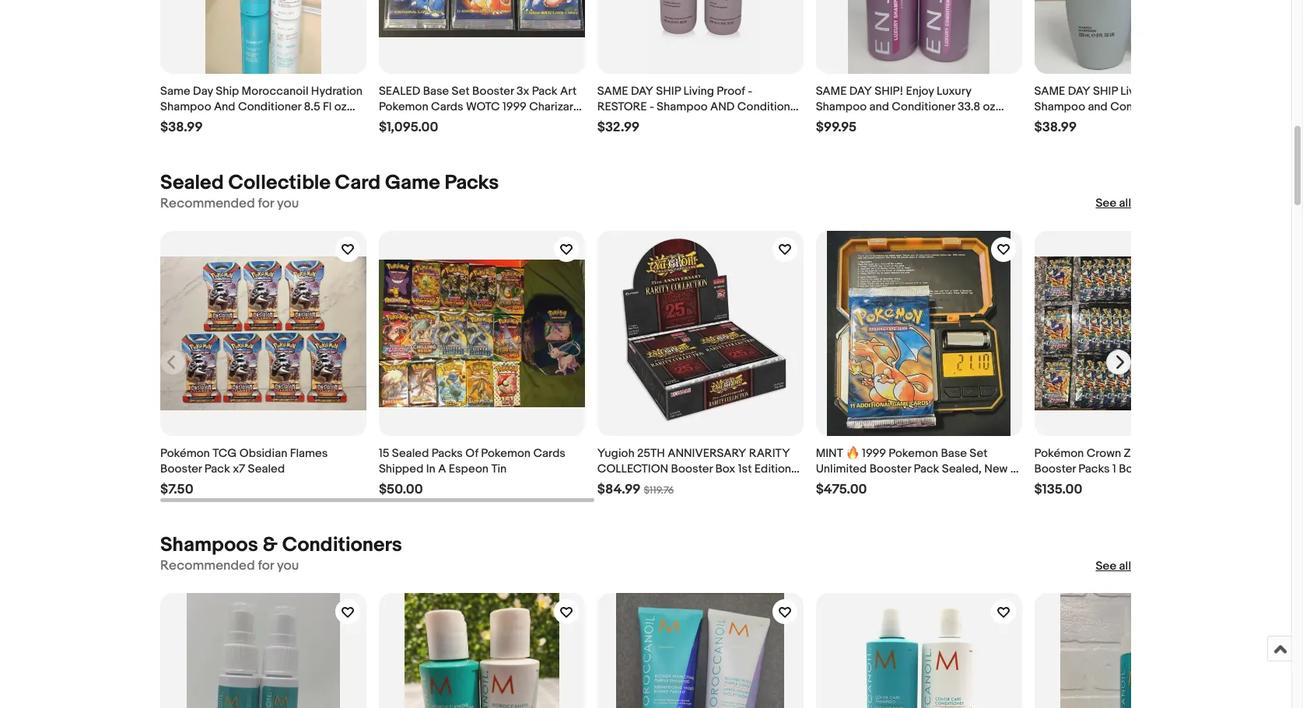 Task type: vqa. For each thing, say whether or not it's contained in the screenshot.
Cards to the left
yes



Task type: locate. For each thing, give the bounding box(es) containing it.
shampoo up the new
[[657, 99, 708, 114]]

1 vertical spatial set
[[970, 447, 988, 462]]

- inside same day ship living proof full shampoo and conditioner 8 oz -duo $38.99
[[1201, 99, 1205, 114]]

day inside same day ship living proof full shampoo and conditioner 8 oz -duo $38.99
[[1068, 84, 1091, 99]]

1 horizontal spatial box
[[1163, 462, 1183, 477]]

conditioner down moroccanoil
[[238, 99, 301, 114]]

recommended
[[160, 196, 255, 211], [160, 559, 255, 574]]

0 vertical spatial cards
[[431, 99, 463, 114]]

1 see all from the top
[[1096, 196, 1131, 211]]

set up sealed,
[[970, 447, 988, 462]]

1 conditioner from the left
[[238, 99, 301, 114]]

0 horizontal spatial pokemon
[[379, 99, 428, 114]]

qty
[[1186, 462, 1205, 477]]

0 horizontal spatial living
[[683, 84, 714, 99]]

1 see all link from the top
[[1096, 196, 1131, 212]]

4 shampoo from the left
[[1034, 99, 1085, 114]]

pokemon
[[379, 99, 428, 114], [481, 447, 531, 462], [889, 447, 938, 462]]

pack left sealed,
[[914, 462, 939, 477]]

living
[[683, 84, 714, 99], [1120, 84, 1151, 99]]

oz
[[334, 99, 347, 114], [983, 99, 996, 114], [1186, 99, 1198, 114], [614, 115, 626, 130]]

1 horizontal spatial living
[[1120, 84, 1151, 99]]

recommended for you down collectible
[[160, 196, 299, 211]]

0 horizontal spatial new
[[984, 462, 1008, 477]]

pokemon inside mint 🔥 1999 pokemon base set unlimited booster pack sealed, new - 21.10g
[[889, 447, 938, 462]]

1 vertical spatial see all link
[[1096, 559, 1131, 575]]

duo,
[[634, 115, 661, 130]]

living up and
[[683, 84, 714, 99]]

pokémon up sealed!
[[1034, 447, 1084, 462]]

pokémon for booster
[[1034, 447, 1084, 462]]

proof for oz
[[717, 84, 745, 99]]

see all link for sealed collectible card game packs
[[1096, 196, 1131, 212]]

0 vertical spatial recommended for you
[[160, 196, 299, 211]]

15
[[379, 447, 389, 462]]

living inside same day ship living proof - restore - shampoo and conditioner - 8 oz -duo, new
[[683, 84, 714, 99]]

2 see all from the top
[[1096, 559, 1131, 574]]

packs up a
[[432, 447, 463, 462]]

0 horizontal spatial set
[[452, 84, 470, 99]]

of
[[465, 447, 478, 462]]

see all for shampoos & conditioners
[[1096, 559, 1131, 574]]

1 horizontal spatial pokémon
[[1034, 447, 1084, 462]]

oz down full at right top
[[1186, 99, 1198, 114]]

cards up stem
[[431, 99, 463, 114]]

recommended down collectible
[[160, 196, 255, 211]]

1 vertical spatial for
[[258, 559, 274, 574]]

0 horizontal spatial ship
[[656, 84, 681, 99]]

cards
[[431, 99, 463, 114], [533, 447, 566, 462]]

sealed
[[160, 171, 224, 195], [392, 447, 429, 462], [248, 462, 285, 477]]

1 horizontal spatial cards
[[533, 447, 566, 462]]

oz right the fl on the top of page
[[334, 99, 347, 114]]

same for $99.95
[[816, 84, 847, 99]]

1 vertical spatial 1999
[[862, 447, 886, 462]]

ship!
[[875, 84, 903, 99]]

2 conditioner from the left
[[737, 99, 801, 114]]

cards inside sealed base set booster 3x pack art pokemon cards wotc 1999 charizard long stem
[[431, 99, 463, 114]]

recommended for you
[[160, 196, 299, 211], [160, 559, 299, 574]]

shampoo inside same day ship living proof full shampoo and conditioner 8 oz -duo $38.99
[[1034, 99, 1085, 114]]

1 see from the top
[[1096, 196, 1117, 211]]

all
[[1119, 196, 1131, 211], [1119, 559, 1131, 574]]

0 vertical spatial 1999
[[503, 99, 527, 114]]

0 horizontal spatial and
[[869, 99, 889, 114]]

in
[[426, 462, 436, 477]]

base
[[423, 84, 449, 99], [941, 447, 967, 462]]

shampoo
[[160, 99, 211, 114], [657, 99, 708, 114], [816, 99, 867, 114], [1034, 99, 1085, 114]]

recommended for you down shampoos
[[160, 559, 299, 574]]

1 horizontal spatial ship
[[1093, 84, 1118, 99]]

8.5
[[304, 99, 320, 114]]

for for collectible
[[258, 196, 274, 211]]

oz inside same day ship living proof - restore - shampoo and conditioner - 8 oz -duo, new
[[614, 115, 626, 130]]

0 horizontal spatial pokémon
[[160, 447, 210, 462]]

set
[[452, 84, 470, 99], [970, 447, 988, 462]]

day for $99.95
[[849, 84, 872, 99]]

$119.76
[[644, 485, 674, 497]]

all for shampoos & conditioners
[[1119, 559, 1131, 574]]

pokemon right 🔥
[[889, 447, 938, 462]]

4 conditioner from the left
[[1110, 99, 1174, 114]]

1 vertical spatial packs
[[432, 447, 463, 462]]

1 recommended from the top
[[160, 196, 255, 211]]

new right qty
[[1208, 462, 1231, 477]]

1 horizontal spatial same
[[816, 84, 847, 99]]

1 vertical spatial see all
[[1096, 559, 1131, 574]]

1999 down "3x"
[[503, 99, 527, 114]]

1 new from the left
[[984, 462, 1008, 477]]

pokémon inside pokémon crown zenith 36x loose booster packs 1 booster box qty new sealed!
[[1034, 447, 1084, 462]]

1 vertical spatial see
[[1096, 559, 1117, 574]]

day inside same day ship! enjoy luxury shampoo and conditioner 33.8 oz /duo
[[849, 84, 872, 99]]

$7.50
[[160, 483, 193, 498]]

proof up and
[[717, 84, 745, 99]]

proof inside same day ship living proof - restore - shampoo and conditioner - 8 oz -duo, new
[[717, 84, 745, 99]]

recommended for you element down collectible
[[160, 196, 299, 212]]

2 new from the left
[[1208, 462, 1231, 477]]

1 horizontal spatial pokemon
[[481, 447, 531, 462]]

see for shampoos & conditioners
[[1096, 559, 1117, 574]]

0 vertical spatial recommended for you element
[[160, 196, 299, 212]]

1 and from the left
[[869, 99, 889, 114]]

pack up charizard
[[532, 84, 558, 99]]

3 same from the left
[[1034, 84, 1065, 99]]

same day ship moroccanoil hydration shampoo and conditioner 8.5 fl oz duo
[[160, 84, 363, 130]]

unlimited
[[816, 462, 867, 477]]

ship inside same day ship living proof full shampoo and conditioner 8 oz -duo $38.99
[[1093, 84, 1118, 99]]

ship
[[216, 84, 239, 99]]

see all link
[[1096, 196, 1131, 212], [1096, 559, 1131, 575]]

luxury
[[937, 84, 971, 99]]

anniversary
[[668, 447, 746, 462]]

1 horizontal spatial base
[[941, 447, 967, 462]]

1 horizontal spatial pack
[[532, 84, 558, 99]]

and
[[710, 99, 735, 114]]

base up sealed,
[[941, 447, 967, 462]]

see for sealed collectible card game packs
[[1096, 196, 1117, 211]]

1 all from the top
[[1119, 196, 1131, 211]]

2 recommended for you element from the top
[[160, 559, 299, 575]]

you down the shampoos & conditioners link
[[277, 559, 299, 574]]

see
[[1096, 196, 1117, 211], [1096, 559, 1117, 574]]

pack inside sealed base set booster 3x pack art pokemon cards wotc 1999 charizard long stem
[[532, 84, 558, 99]]

1 you from the top
[[277, 196, 299, 211]]

2 recommended from the top
[[160, 559, 255, 574]]

0 horizontal spatial same
[[597, 84, 628, 99]]

0 horizontal spatial $38.99
[[160, 120, 203, 135]]

living inside same day ship living proof full shampoo and conditioner 8 oz -duo $38.99
[[1120, 84, 1151, 99]]

stem
[[408, 115, 435, 130]]

art
[[560, 84, 577, 99]]

2 horizontal spatial pokemon
[[889, 447, 938, 462]]

pokémon inside 'pokémon tcg obsidian flames booster pack x7 sealed $7.50'
[[160, 447, 210, 462]]

shampoo down same
[[160, 99, 211, 114]]

$50.00
[[379, 483, 423, 498]]

same
[[160, 84, 190, 99]]

conditioner
[[238, 99, 301, 114], [737, 99, 801, 114], [892, 99, 955, 114], [1110, 99, 1174, 114]]

0 horizontal spatial pack
[[205, 462, 230, 477]]

$32.99 text field
[[597, 120, 640, 136]]

8 down "restore"
[[604, 115, 611, 130]]

1 vertical spatial 8
[[604, 115, 611, 130]]

see all for sealed collectible card game packs
[[1096, 196, 1131, 211]]

1 vertical spatial recommended for you element
[[160, 559, 299, 575]]

day inside same day ship living proof - restore - shampoo and conditioner - 8 oz -duo, new
[[631, 84, 654, 99]]

1 horizontal spatial new
[[1208, 462, 1231, 477]]

0 horizontal spatial base
[[423, 84, 449, 99]]

for down &
[[258, 559, 274, 574]]

$475.00
[[816, 483, 867, 498]]

0 horizontal spatial cards
[[431, 99, 463, 114]]

3 day from the left
[[1068, 84, 1091, 99]]

same inside same day ship! enjoy luxury shampoo and conditioner 33.8 oz /duo
[[816, 84, 847, 99]]

2 ship from the left
[[1093, 84, 1118, 99]]

1 same from the left
[[597, 84, 628, 99]]

sealed collectible card game packs
[[160, 171, 499, 195]]

mint
[[816, 447, 843, 462]]

1999 right 🔥
[[862, 447, 886, 462]]

cards left yugioh on the left of page
[[533, 447, 566, 462]]

and
[[869, 99, 889, 114], [1088, 99, 1108, 114]]

you down collectible
[[277, 196, 299, 211]]

same inside same day ship living proof - restore - shampoo and conditioner - 8 oz -duo, new
[[597, 84, 628, 99]]

1 vertical spatial recommended
[[160, 559, 255, 574]]

2 pokémon from the left
[[1034, 447, 1084, 462]]

2 $38.99 from the left
[[1034, 120, 1077, 135]]

-
[[748, 84, 752, 99], [650, 99, 654, 114], [1201, 99, 1205, 114], [597, 115, 602, 130], [629, 115, 634, 130], [1010, 462, 1015, 477]]

0 vertical spatial 8
[[1176, 99, 1183, 114]]

2 see from the top
[[1096, 559, 1117, 574]]

same up $38.99 text field on the top of page
[[1034, 84, 1065, 99]]

0 vertical spatial set
[[452, 84, 470, 99]]

0 vertical spatial you
[[277, 196, 299, 211]]

1 horizontal spatial 1999
[[862, 447, 886, 462]]

0 horizontal spatial day
[[631, 84, 654, 99]]

2 horizontal spatial day
[[1068, 84, 1091, 99]]

3 shampoo from the left
[[816, 99, 867, 114]]

day left 'ship!'
[[849, 84, 872, 99]]

1 living from the left
[[683, 84, 714, 99]]

1 horizontal spatial day
[[849, 84, 872, 99]]

2 vertical spatial sealed
[[248, 462, 285, 477]]

pack down tcg
[[205, 462, 230, 477]]

box down 36x
[[1163, 462, 1183, 477]]

see all
[[1096, 196, 1131, 211], [1096, 559, 1131, 574]]

1 horizontal spatial proof
[[1154, 84, 1182, 99]]

1 horizontal spatial sealed
[[248, 462, 285, 477]]

2 all from the top
[[1119, 559, 1131, 574]]

sealed down obsidian
[[248, 462, 285, 477]]

box inside pokémon crown zenith 36x loose booster packs 1 booster box qty new sealed!
[[1163, 462, 1183, 477]]

1 for from the top
[[258, 196, 274, 211]]

1 horizontal spatial and
[[1088, 99, 1108, 114]]

2 vertical spatial packs
[[1079, 462, 1110, 477]]

ship inside same day ship living proof - restore - shampoo and conditioner - 8 oz -duo, new
[[656, 84, 681, 99]]

booster up $7.50
[[160, 462, 202, 477]]

pack inside 'pokémon tcg obsidian flames booster pack x7 sealed $7.50'
[[205, 462, 230, 477]]

1 horizontal spatial 8
[[1176, 99, 1183, 114]]

2 you from the top
[[277, 559, 299, 574]]

2 proof from the left
[[1154, 84, 1182, 99]]

pokemon down sealed
[[379, 99, 428, 114]]

1 $38.99 from the left
[[160, 120, 203, 135]]

day up "restore"
[[631, 84, 654, 99]]

2 day from the left
[[849, 84, 872, 99]]

sealed down $38.99 text box
[[160, 171, 224, 195]]

oz right 33.8
[[983, 99, 996, 114]]

$38.99
[[160, 120, 203, 135], [1034, 120, 1077, 135]]

packs inside pokémon crown zenith 36x loose booster packs 1 booster box qty new sealed!
[[1079, 462, 1110, 477]]

15 sealed packs of pokemon cards shipped in a espeon tin $50.00
[[379, 447, 566, 498]]

1 recommended for you from the top
[[160, 196, 299, 211]]

hydration
[[311, 84, 363, 99]]

new right sealed,
[[984, 462, 1008, 477]]

box left 1st
[[715, 462, 735, 477]]

pokémon
[[160, 447, 210, 462], [1034, 447, 1084, 462]]

pokemon inside sealed base set booster 3x pack art pokemon cards wotc 1999 charizard long stem
[[379, 99, 428, 114]]

1 proof from the left
[[717, 84, 745, 99]]

2 horizontal spatial same
[[1034, 84, 1065, 99]]

2 horizontal spatial pack
[[914, 462, 939, 477]]

living left full at right top
[[1120, 84, 1151, 99]]

2 and from the left
[[1088, 99, 1108, 114]]

2 box from the left
[[1163, 462, 1183, 477]]

$99.95 text field
[[816, 120, 857, 136]]

same for $32.99
[[597, 84, 628, 99]]

booster down anniversary
[[671, 462, 713, 477]]

0 horizontal spatial box
[[715, 462, 735, 477]]

same up /duo
[[816, 84, 847, 99]]

pokemon inside 15 sealed packs of pokemon cards shipped in a espeon tin $50.00
[[481, 447, 531, 462]]

pack inside mint 🔥 1999 pokemon base set unlimited booster pack sealed, new - 21.10g
[[914, 462, 939, 477]]

1 vertical spatial sealed
[[392, 447, 429, 462]]

conditioner right and
[[737, 99, 801, 114]]

yugioh
[[597, 447, 635, 462]]

same day ship! enjoy luxury shampoo and conditioner 33.8 oz /duo
[[816, 84, 996, 130]]

pokémon up $7.50
[[160, 447, 210, 462]]

booster up wotc
[[472, 84, 514, 99]]

1999
[[503, 99, 527, 114], [862, 447, 886, 462]]

sealed collectible card game packs link
[[160, 171, 499, 195]]

0 horizontal spatial proof
[[717, 84, 745, 99]]

recommended for you element
[[160, 196, 299, 212], [160, 559, 299, 575]]

1999 inside mint 🔥 1999 pokemon base set unlimited booster pack sealed, new - 21.10g
[[862, 447, 886, 462]]

sealed up shipped at left
[[392, 447, 429, 462]]

0 vertical spatial see all
[[1096, 196, 1131, 211]]

proof inside same day ship living proof full shampoo and conditioner 8 oz -duo $38.99
[[1154, 84, 1182, 99]]

0 vertical spatial recommended
[[160, 196, 255, 211]]

shampoo up /duo
[[816, 99, 867, 114]]

shampoos & conditioners link
[[160, 534, 402, 558]]

$135.00 text field
[[1034, 483, 1083, 499]]

3 conditioner from the left
[[892, 99, 955, 114]]

proof
[[717, 84, 745, 99], [1154, 84, 1182, 99]]

8 inside same day ship living proof full shampoo and conditioner 8 oz -duo $38.99
[[1176, 99, 1183, 114]]

packs
[[445, 171, 499, 195], [432, 447, 463, 462], [1079, 462, 1110, 477]]

1 shampoo from the left
[[160, 99, 211, 114]]

pokemon up tin
[[481, 447, 531, 462]]

0 vertical spatial see all link
[[1096, 196, 1131, 212]]

1 day from the left
[[631, 84, 654, 99]]

living for oz
[[683, 84, 714, 99]]

1 ship from the left
[[656, 84, 681, 99]]

$99.95
[[816, 120, 857, 135]]

0 vertical spatial see
[[1096, 196, 1117, 211]]

1 vertical spatial base
[[941, 447, 967, 462]]

booster inside mint 🔥 1999 pokemon base set unlimited booster pack sealed, new - 21.10g
[[869, 462, 911, 477]]

and inside same day ship! enjoy luxury shampoo and conditioner 33.8 oz /duo
[[869, 99, 889, 114]]

moroccanoil
[[242, 84, 308, 99]]

1 vertical spatial cards
[[533, 447, 566, 462]]

you for collectible
[[277, 196, 299, 211]]

8 left the duo
[[1176, 99, 1183, 114]]

tcg
[[213, 447, 237, 462]]

1 vertical spatial all
[[1119, 559, 1131, 574]]

0 horizontal spatial sealed
[[160, 171, 224, 195]]

base up stem
[[423, 84, 449, 99]]

packs down crown
[[1079, 462, 1110, 477]]

2 see all link from the top
[[1096, 559, 1131, 575]]

1 vertical spatial you
[[277, 559, 299, 574]]

1 box from the left
[[715, 462, 735, 477]]

0 vertical spatial all
[[1119, 196, 1131, 211]]

2 same from the left
[[816, 84, 847, 99]]

conditioner left the duo
[[1110, 99, 1174, 114]]

for down collectible
[[258, 196, 274, 211]]

ship for $38.99
[[1093, 84, 1118, 99]]

conditioner down enjoy
[[892, 99, 955, 114]]

charizard
[[529, 99, 580, 114]]

for
[[258, 196, 274, 211], [258, 559, 274, 574]]

2 living from the left
[[1120, 84, 1151, 99]]

booster right unlimited
[[869, 462, 911, 477]]

1 vertical spatial recommended for you
[[160, 559, 299, 574]]

recommended for you element down shampoos
[[160, 559, 299, 575]]

proof left full at right top
[[1154, 84, 1182, 99]]

box
[[715, 462, 735, 477], [1163, 462, 1183, 477]]

shampoo inside same day ship! enjoy luxury shampoo and conditioner 33.8 oz /duo
[[816, 99, 867, 114]]

1 horizontal spatial $38.99
[[1034, 120, 1077, 135]]

1 recommended for you element from the top
[[160, 196, 299, 212]]

0 vertical spatial base
[[423, 84, 449, 99]]

loose
[[1182, 447, 1215, 462]]

set up wotc
[[452, 84, 470, 99]]

$38.99 text field
[[1034, 120, 1077, 136]]

day
[[193, 84, 213, 99]]

packs right game
[[445, 171, 499, 195]]

same inside same day ship living proof full shampoo and conditioner 8 oz -duo $38.99
[[1034, 84, 1065, 99]]

2 recommended for you from the top
[[160, 559, 299, 574]]

1 pokémon from the left
[[160, 447, 210, 462]]

recommended for shampoos
[[160, 559, 255, 574]]

0 vertical spatial for
[[258, 196, 274, 211]]

2 horizontal spatial sealed
[[392, 447, 429, 462]]

cards inside 15 sealed packs of pokemon cards shipped in a espeon tin $50.00
[[533, 447, 566, 462]]

fl
[[323, 99, 332, 114]]

0 horizontal spatial 8
[[604, 115, 611, 130]]

shampoo up $38.99 text field on the top of page
[[1034, 99, 1085, 114]]

oz down "restore"
[[614, 115, 626, 130]]

new
[[664, 115, 686, 130]]

same
[[597, 84, 628, 99], [816, 84, 847, 99], [1034, 84, 1065, 99]]

8 inside same day ship living proof - restore - shampoo and conditioner - 8 oz -duo, new
[[604, 115, 611, 130]]

a
[[438, 462, 446, 477]]

2 shampoo from the left
[[657, 99, 708, 114]]

recommended down shampoos
[[160, 559, 255, 574]]

you
[[277, 196, 299, 211], [277, 559, 299, 574]]

1 horizontal spatial set
[[970, 447, 988, 462]]

shampoo inside same day ship living proof - restore - shampoo and conditioner - 8 oz -duo, new
[[657, 99, 708, 114]]

day up $38.99 text field on the top of page
[[1068, 84, 1091, 99]]

0 horizontal spatial 1999
[[503, 99, 527, 114]]

2 for from the top
[[258, 559, 274, 574]]

same up "restore"
[[597, 84, 628, 99]]



Task type: describe. For each thing, give the bounding box(es) containing it.
espeon
[[449, 462, 489, 477]]

sealed!
[[1034, 478, 1075, 493]]

oz inside same day ship living proof full shampoo and conditioner 8 oz -duo $38.99
[[1186, 99, 1198, 114]]

$1,095.00
[[379, 120, 438, 135]]

$50.00 text field
[[379, 483, 423, 499]]

conditioner inside same day ship moroccanoil hydration shampoo and conditioner 8.5 fl oz duo
[[238, 99, 301, 114]]

conditioners
[[282, 534, 402, 558]]

recommended for sealed
[[160, 196, 255, 211]]

$38.99 inside same day ship living proof full shampoo and conditioner 8 oz -duo $38.99
[[1034, 120, 1077, 135]]

shipped
[[379, 462, 424, 477]]

oz inside same day ship! enjoy luxury shampoo and conditioner 33.8 oz /duo
[[983, 99, 996, 114]]

collectible
[[228, 171, 331, 195]]

shampoos
[[160, 534, 258, 558]]

pokémon crown zenith 36x loose booster packs 1 booster box qty new sealed!
[[1034, 447, 1231, 493]]

1999 inside sealed base set booster 3x pack art pokemon cards wotc 1999 charizard long stem
[[503, 99, 527, 114]]

1st
[[738, 462, 752, 477]]

box inside yugioh 25th anniversary rarity collection booster box 1st edition new!
[[715, 462, 735, 477]]

flames
[[290, 447, 328, 462]]

booster inside sealed base set booster 3x pack art pokemon cards wotc 1999 charizard long stem
[[472, 84, 514, 99]]

recommended for you for shampoos
[[160, 559, 299, 574]]

- inside mint 🔥 1999 pokemon base set unlimited booster pack sealed, new - 21.10g
[[1010, 462, 1015, 477]]

shampoos & conditioners
[[160, 534, 402, 558]]

0 vertical spatial sealed
[[160, 171, 224, 195]]

base inside sealed base set booster 3x pack art pokemon cards wotc 1999 charizard long stem
[[423, 84, 449, 99]]

living for $38.99
[[1120, 84, 1151, 99]]

conditioner inside same day ship living proof full shampoo and conditioner 8 oz -duo $38.99
[[1110, 99, 1174, 114]]

all for sealed collectible card game packs
[[1119, 196, 1131, 211]]

1
[[1112, 462, 1116, 477]]

edition
[[754, 462, 791, 477]]

33.8
[[958, 99, 980, 114]]

booster up sealed!
[[1034, 462, 1076, 477]]

oz inside same day ship moroccanoil hydration shampoo and conditioner 8.5 fl oz duo
[[334, 99, 347, 114]]

set inside sealed base set booster 3x pack art pokemon cards wotc 1999 charizard long stem
[[452, 84, 470, 99]]

day for $32.99
[[631, 84, 654, 99]]

pack for cards
[[532, 84, 558, 99]]

recommended for you element for shampoos
[[160, 559, 299, 575]]

pokémon tcg obsidian flames booster pack x7 sealed $7.50
[[160, 447, 328, 498]]

$135.00
[[1034, 483, 1083, 498]]

$84.99
[[597, 483, 641, 498]]

$32.99
[[597, 120, 640, 135]]

sealed
[[379, 84, 420, 99]]

booster inside yugioh 25th anniversary rarity collection booster box 1st edition new!
[[671, 462, 713, 477]]

booster inside 'pokémon tcg obsidian flames booster pack x7 sealed $7.50'
[[160, 462, 202, 477]]

base inside mint 🔥 1999 pokemon base set unlimited booster pack sealed, new - 21.10g
[[941, 447, 967, 462]]

pokémon for $7.50
[[160, 447, 210, 462]]

packs inside 15 sealed packs of pokemon cards shipped in a espeon tin $50.00
[[432, 447, 463, 462]]

sealed inside 15 sealed packs of pokemon cards shipped in a espeon tin $50.00
[[392, 447, 429, 462]]

proof for $38.99
[[1154, 84, 1182, 99]]

full
[[1185, 84, 1203, 99]]

recommended for you element for sealed
[[160, 196, 299, 212]]

same day ship living proof - restore - shampoo and conditioner - 8 oz -duo, new
[[597, 84, 801, 130]]

previous price $119.76 text field
[[644, 485, 674, 497]]

rarity
[[749, 447, 790, 462]]

&
[[263, 534, 278, 558]]

crown
[[1087, 447, 1121, 462]]

set inside mint 🔥 1999 pokemon base set unlimited booster pack sealed, new - 21.10g
[[970, 447, 988, 462]]

conditioner inside same day ship! enjoy luxury shampoo and conditioner 33.8 oz /duo
[[892, 99, 955, 114]]

3x
[[517, 84, 529, 99]]

duo
[[160, 115, 182, 130]]

and
[[214, 99, 235, 114]]

sealed inside 'pokémon tcg obsidian flames booster pack x7 sealed $7.50'
[[248, 462, 285, 477]]

new inside mint 🔥 1999 pokemon base set unlimited booster pack sealed, new - 21.10g
[[984, 462, 1008, 477]]

sealed,
[[942, 462, 982, 477]]

conditioner inside same day ship living proof - restore - shampoo and conditioner - 8 oz -duo, new
[[737, 99, 801, 114]]

x7
[[233, 462, 245, 477]]

new inside pokémon crown zenith 36x loose booster packs 1 booster box qty new sealed!
[[1208, 462, 1231, 477]]

sealed base set booster 3x pack art pokemon cards wotc 1999 charizard long stem
[[379, 84, 580, 130]]

restore
[[597, 99, 647, 114]]

$84.99 text field
[[597, 483, 641, 499]]

$38.99 text field
[[160, 120, 203, 136]]

shampoo inside same day ship moroccanoil hydration shampoo and conditioner 8.5 fl oz duo
[[160, 99, 211, 114]]

obsidian
[[239, 447, 287, 462]]

tin
[[491, 462, 507, 477]]

game
[[385, 171, 440, 195]]

$7.50 text field
[[160, 483, 193, 499]]

collection
[[597, 462, 668, 477]]

for for &
[[258, 559, 274, 574]]

36x
[[1160, 447, 1179, 462]]

you for &
[[277, 559, 299, 574]]

card
[[335, 171, 381, 195]]

and inside same day ship living proof full shampoo and conditioner 8 oz -duo $38.99
[[1088, 99, 1108, 114]]

wotc
[[466, 99, 500, 114]]

pack for $7.50
[[205, 462, 230, 477]]

0 vertical spatial packs
[[445, 171, 499, 195]]

mint 🔥 1999 pokemon base set unlimited booster pack sealed, new - 21.10g
[[816, 447, 1015, 493]]

21.10g
[[816, 478, 846, 493]]

same day ship living proof full shampoo and conditioner 8 oz -duo $38.99
[[1034, 84, 1231, 135]]

zenith
[[1124, 447, 1157, 462]]

25th
[[637, 447, 665, 462]]

yugioh 25th anniversary rarity collection booster box 1st edition new!
[[597, 447, 791, 493]]

ship for oz
[[656, 84, 681, 99]]

$84.99 $119.76
[[597, 483, 674, 498]]

new!
[[597, 478, 626, 493]]

booster down zenith
[[1119, 462, 1160, 477]]

$475.00 text field
[[816, 483, 867, 499]]

enjoy
[[906, 84, 934, 99]]

🔥
[[845, 447, 859, 462]]

long
[[379, 115, 405, 130]]

$1,095.00 text field
[[379, 120, 438, 136]]

/duo
[[816, 115, 847, 130]]

recommended for you for sealed
[[160, 196, 299, 211]]

duo
[[1205, 99, 1231, 114]]

see all link for shampoos & conditioners
[[1096, 559, 1131, 575]]



